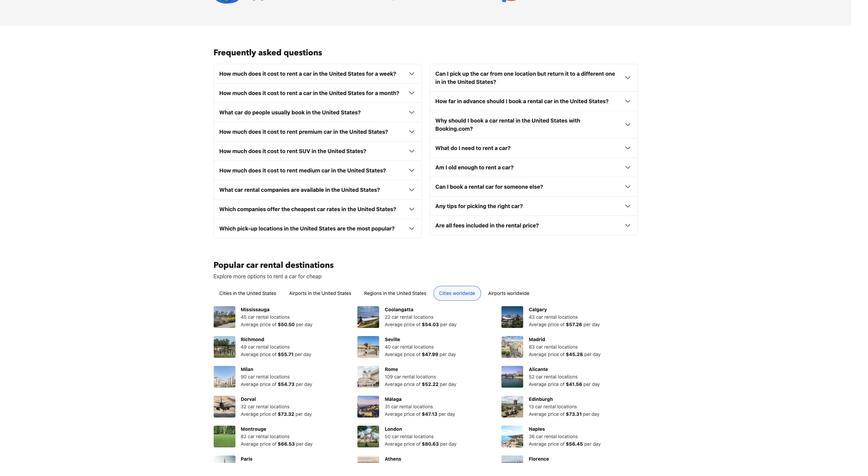 Task type: locate. For each thing, give the bounding box(es) containing it.
1 worldwide from the left
[[453, 291, 476, 297]]

price for $55.71
[[260, 352, 271, 358]]

right
[[498, 203, 511, 210]]

price up paris 'link'
[[260, 442, 271, 448]]

which inside dropdown button
[[219, 206, 236, 213]]

2 does from the top
[[249, 90, 261, 96]]

average down 40
[[385, 352, 403, 358]]

per right $80.63
[[440, 442, 448, 448]]

united
[[329, 71, 347, 77], [458, 79, 475, 85], [329, 90, 347, 96], [570, 98, 588, 104], [322, 110, 340, 116], [532, 118, 550, 124], [350, 129, 367, 135], [328, 148, 345, 154], [347, 168, 365, 174], [342, 187, 359, 193], [358, 206, 375, 213], [300, 226, 318, 232], [247, 291, 261, 297], [322, 291, 336, 297], [397, 291, 411, 297]]

to right options
[[267, 274, 272, 280]]

0 horizontal spatial one
[[504, 71, 514, 77]]

cost down how much does it cost to rent suv in the united states?
[[268, 168, 279, 174]]

medium
[[299, 168, 320, 174]]

worldwide
[[453, 291, 476, 297], [507, 291, 530, 297]]

1 vertical spatial up
[[251, 226, 258, 232]]

how much does it cost to rent a car in the united states for a month?
[[219, 90, 400, 96]]

locations inside dorval 32 car rental locations average price of $73.32 per day
[[270, 404, 290, 410]]

per right $73.32
[[296, 412, 303, 418]]

of inside málaga 31 car rental locations average price of $47.13 per day
[[416, 412, 421, 418]]

of inside alicante 52 car rental locations average price of $41.56 per day
[[561, 382, 565, 388]]

price for $54.03
[[404, 322, 415, 328]]

5 much from the top
[[233, 168, 247, 174]]

1 horizontal spatial up
[[463, 71, 469, 77]]

of left $73.31
[[561, 412, 565, 418]]

the right rates
[[348, 206, 356, 213]]

available
[[301, 187, 324, 193]]

3 much from the top
[[233, 129, 247, 135]]

1 horizontal spatial one
[[606, 71, 616, 77]]

per for $55.71
[[295, 352, 302, 358]]

2 vertical spatial what
[[219, 187, 233, 193]]

london 50 car rental locations average price of $80.63 per day
[[385, 427, 457, 448]]

airports inside "button"
[[489, 291, 506, 297]]

can i pick up the car from one location but return it to a different one in in the united states?
[[436, 71, 616, 85]]

1 horizontal spatial are
[[337, 226, 346, 232]]

of left $47.99
[[416, 352, 421, 358]]

of left $54.03
[[416, 322, 421, 328]]

average
[[241, 322, 259, 328], [385, 322, 403, 328], [529, 322, 547, 328], [241, 352, 259, 358], [385, 352, 403, 358], [529, 352, 547, 358], [241, 382, 259, 388], [385, 382, 403, 388], [529, 382, 547, 388], [241, 412, 259, 418], [385, 412, 403, 418], [529, 412, 547, 418], [241, 442, 259, 448], [385, 442, 403, 448], [529, 442, 547, 448]]

day right $54.73
[[305, 382, 313, 388]]

how much does it cost to rent a car in the united states for a week? button
[[219, 70, 416, 78]]

price for $56.45
[[548, 442, 559, 448]]

0 vertical spatial what
[[219, 110, 233, 116]]

1 can from the top
[[436, 71, 446, 77]]

rental inside málaga 31 car rental locations average price of $47.13 per day
[[400, 404, 412, 410]]

0 vertical spatial companies
[[261, 187, 290, 193]]

1 horizontal spatial worldwide
[[507, 291, 530, 297]]

rent right need in the top right of the page
[[483, 145, 494, 151]]

old
[[449, 165, 457, 171]]

cost inside how much does it cost to rent medium car in the united states? dropdown button
[[268, 168, 279, 174]]

price down coolangatta
[[404, 322, 415, 328]]

day inside milan 90 car rental locations average price of $54.73 per day
[[305, 382, 313, 388]]

price inside 'seville 40 car rental locations average price of $47.99 per day'
[[404, 352, 415, 358]]

tab list
[[208, 286, 643, 302]]

london
[[385, 427, 402, 433]]

of left $41.56 on the right bottom
[[561, 382, 565, 388]]

are left available at top left
[[291, 187, 300, 193]]

location
[[515, 71, 536, 77]]

rent
[[287, 71, 298, 77], [287, 90, 298, 96], [287, 129, 298, 135], [483, 145, 494, 151], [287, 148, 298, 154], [486, 165, 497, 171], [287, 168, 298, 174], [274, 274, 284, 280]]

what do i need to rent a car? button
[[436, 144, 632, 152]]

of
[[272, 322, 277, 328], [416, 322, 421, 328], [561, 322, 565, 328], [272, 352, 277, 358], [416, 352, 421, 358], [561, 352, 565, 358], [272, 382, 277, 388], [416, 382, 421, 388], [561, 382, 565, 388], [272, 412, 277, 418], [416, 412, 421, 418], [561, 412, 565, 418], [272, 442, 277, 448], [416, 442, 421, 448], [561, 442, 565, 448]]

per right $56.45
[[585, 442, 592, 448]]

per right $52.22
[[440, 382, 448, 388]]

of left $57.26 on the bottom
[[561, 322, 565, 328]]

per inside montrouge 82 car rental locations average price of $66.53 per day
[[296, 442, 304, 448]]

1 vertical spatial can
[[436, 184, 446, 190]]

rental inside what car rental companies are available in the united states? dropdown button
[[244, 187, 260, 193]]

i up tips
[[447, 184, 449, 190]]

but
[[538, 71, 547, 77]]

price for $54.73
[[260, 382, 271, 388]]

price left $47.13
[[404, 412, 415, 418]]

3 cost from the top
[[268, 129, 279, 135]]

locations up $55.71 at the left of page
[[270, 345, 290, 350]]

a inside why should i book a car rental in the united states with booking.com?
[[485, 118, 488, 124]]

a inside dropdown button
[[465, 184, 468, 190]]

day right $50.50
[[305, 322, 313, 328]]

car inside richmond 49 car rental locations average price of $55.71 per day
[[248, 345, 255, 350]]

price inside the mississauga 45 car rental locations average price of $50.50 per day
[[260, 322, 271, 328]]

0 vertical spatial which
[[219, 206, 236, 213]]

car inside calgary 43 car rental locations average price of $57.26 per day
[[536, 315, 543, 320]]

cities inside button
[[440, 291, 452, 297]]

0 horizontal spatial airports
[[289, 291, 307, 297]]

of for $47.13
[[416, 412, 421, 418]]

car inside 'seville 40 car rental locations average price of $47.99 per day'
[[392, 345, 399, 350]]

why should i book a car rental in the united states with booking.com? button
[[436, 117, 632, 133]]

can for can i pick up the car from one location but return it to a different one in in the united states?
[[436, 71, 446, 77]]

am
[[436, 165, 445, 171]]

1 one from the left
[[504, 71, 514, 77]]

cheap car rental in milan image
[[214, 367, 235, 388]]

airports
[[289, 291, 307, 297], [489, 291, 506, 297]]

per for $52.22
[[440, 382, 448, 388]]

price for $47.99
[[404, 352, 415, 358]]

0 vertical spatial up
[[463, 71, 469, 77]]

a down questions
[[299, 71, 302, 77]]

average inside the mississauga 45 car rental locations average price of $50.50 per day
[[241, 322, 259, 328]]

with
[[569, 118, 581, 124]]

day right $47.99
[[449, 352, 456, 358]]

day for madrid 83 car rental locations average price of $45.28 per day
[[593, 352, 601, 358]]

are all fees included in the rental price?
[[436, 223, 539, 229]]

0 horizontal spatial up
[[251, 226, 258, 232]]

day right $56.45
[[593, 442, 601, 448]]

locations up $47.13
[[413, 404, 433, 410]]

per for $57.26
[[584, 322, 591, 328]]

car? for am i old enough to rent a car?
[[503, 165, 514, 171]]

far
[[449, 98, 456, 104]]

are all fees included in the rental price? button
[[436, 222, 632, 230]]

day right $41.56 on the right bottom
[[593, 382, 600, 388]]

price inside madrid 83 car rental locations average price of $45.28 per day
[[548, 352, 559, 358]]

companies up the pick-
[[237, 206, 266, 213]]

4 does from the top
[[249, 148, 261, 154]]

car? for what do i need to rent a car?
[[499, 145, 511, 151]]

average for 52
[[529, 382, 547, 388]]

calgary 43 car rental locations average price of $57.26 per day
[[529, 307, 600, 328]]

locations inside the mississauga 45 car rental locations average price of $50.50 per day
[[270, 315, 290, 320]]

a down destinations
[[285, 274, 288, 280]]

it inside how much does it cost to rent premium car in the united states? "dropdown button"
[[263, 129, 266, 135]]

1 vertical spatial what
[[436, 145, 450, 151]]

rental for london 50 car rental locations average price of $80.63 per day
[[400, 434, 413, 440]]

of left $55.71 at the left of page
[[272, 352, 277, 358]]

rental inside alicante 52 car rental locations average price of $41.56 per day
[[544, 374, 557, 380]]

athens link
[[358, 451, 455, 464]]

1 airports from the left
[[289, 291, 307, 297]]

how much does it cost to rent suv in the united states? button
[[219, 147, 416, 155]]

rental inside the mississauga 45 car rental locations average price of $50.50 per day
[[256, 315, 269, 320]]

of for $73.32
[[272, 412, 277, 418]]

locations up $52.22
[[416, 374, 436, 380]]

day inside málaga 31 car rental locations average price of $47.13 per day
[[448, 412, 455, 418]]

the down right
[[496, 223, 505, 229]]

rental for coolangatta 22 car rental locations average price of $54.03 per day
[[400, 315, 413, 320]]

one right the different
[[606, 71, 616, 77]]

more
[[233, 274, 246, 280]]

i
[[447, 71, 449, 77], [506, 98, 508, 104], [468, 118, 470, 124], [459, 145, 461, 151], [446, 165, 448, 171], [447, 184, 449, 190]]

can i book a rental car for someone else? button
[[436, 183, 632, 191]]

0 horizontal spatial do
[[244, 110, 251, 116]]

per inside milan 90 car rental locations average price of $54.73 per day
[[296, 382, 303, 388]]

day for dorval 32 car rental locations average price of $73.32 per day
[[304, 412, 312, 418]]

the down how far in advance should i book a rental car in the united states?
[[522, 118, 531, 124]]

average inside "coolangatta 22 car rental locations average price of $54.03 per day"
[[385, 322, 403, 328]]

average down 52
[[529, 382, 547, 388]]

day right $52.22
[[449, 382, 457, 388]]

cost for how much does it cost to rent a car in the united states for a month?
[[268, 90, 279, 96]]

rental for madrid 83 car rental locations average price of $45.28 per day
[[545, 345, 557, 350]]

per right $41.56 on the right bottom
[[584, 382, 591, 388]]

how for how far in advance should i book a rental car in the united states?
[[436, 98, 448, 104]]

in
[[313, 71, 318, 77], [436, 79, 441, 85], [442, 79, 447, 85], [313, 90, 318, 96], [458, 98, 462, 104], [554, 98, 559, 104], [306, 110, 311, 116], [516, 118, 521, 124], [334, 129, 338, 135], [312, 148, 317, 154], [331, 168, 336, 174], [326, 187, 330, 193], [342, 206, 347, 213], [490, 223, 495, 229], [284, 226, 289, 232], [233, 291, 237, 297], [308, 291, 312, 297], [383, 291, 387, 297]]

how for how much does it cost to rent medium car in the united states?
[[219, 168, 231, 174]]

average inside montrouge 82 car rental locations average price of $66.53 per day
[[241, 442, 259, 448]]

1 vertical spatial car?
[[503, 165, 514, 171]]

the inside why should i book a car rental in the united states with booking.com?
[[522, 118, 531, 124]]

cost for how much does it cost to rent a car in the united states for a week?
[[268, 71, 279, 77]]

can inside can i pick up the car from one location but return it to a different one in in the united states?
[[436, 71, 446, 77]]

day for naples 36 car rental locations average price of $56.45 per day
[[593, 442, 601, 448]]

which
[[219, 206, 236, 213], [219, 226, 236, 232]]

are
[[436, 223, 445, 229]]

rental for richmond 49 car rental locations average price of $55.71 per day
[[256, 345, 269, 350]]

2 airports from the left
[[489, 291, 506, 297]]

companies up offer on the top left of page
[[261, 187, 290, 193]]

pick
[[450, 71, 461, 77]]

can
[[436, 71, 446, 77], [436, 184, 446, 190]]

how much does it cost to rent medium car in the united states?
[[219, 168, 386, 174]]

price left $57.26 on the bottom
[[548, 322, 559, 328]]

states up "coolangatta 22 car rental locations average price of $54.03 per day"
[[413, 291, 427, 297]]

usually
[[272, 110, 291, 116]]

price down edinburgh
[[548, 412, 559, 418]]

2 vertical spatial car?
[[512, 203, 523, 210]]

else?
[[530, 184, 544, 190]]

rental inside "coolangatta 22 car rental locations average price of $54.03 per day"
[[400, 315, 413, 320]]

31
[[385, 404, 390, 410]]

richmond
[[241, 337, 264, 343]]

states left regions
[[338, 291, 352, 297]]

average for 31
[[385, 412, 403, 418]]

locations for madrid 83 car rental locations average price of $45.28 per day
[[558, 345, 578, 350]]

a
[[299, 71, 302, 77], [375, 71, 378, 77], [577, 71, 580, 77], [299, 90, 302, 96], [375, 90, 378, 96], [524, 98, 527, 104], [485, 118, 488, 124], [495, 145, 498, 151], [498, 165, 501, 171], [465, 184, 468, 190], [285, 274, 288, 280]]

in inside why should i book a car rental in the united states with booking.com?
[[516, 118, 521, 124]]

rates
[[327, 206, 340, 213]]

2 worldwide from the left
[[507, 291, 530, 297]]

0 horizontal spatial should
[[449, 118, 467, 124]]

locations inside the naples 36 car rental locations average price of $56.45 per day
[[558, 434, 578, 440]]

per inside málaga 31 car rental locations average price of $47.13 per day
[[439, 412, 446, 418]]

average for 22
[[385, 322, 403, 328]]

much inside "dropdown button"
[[233, 129, 247, 135]]

much for how much does it cost to rent a car in the united states for a week?
[[233, 71, 247, 77]]

average down 13
[[529, 412, 547, 418]]

how for how much does it cost to rent a car in the united states for a month?
[[219, 90, 231, 96]]

of left $73.32
[[272, 412, 277, 418]]

average down 90 at bottom left
[[241, 382, 259, 388]]

day for mississauga 45 car rental locations average price of $50.50 per day
[[305, 322, 313, 328]]

of inside milan 90 car rental locations average price of $54.73 per day
[[272, 382, 277, 388]]

cost inside how much does it cost to rent a car in the united states for a week? dropdown button
[[268, 71, 279, 77]]

rental inside dropdown button
[[506, 223, 522, 229]]

2 which from the top
[[219, 226, 236, 232]]

a left week?
[[375, 71, 378, 77]]

day inside alicante 52 car rental locations average price of $41.56 per day
[[593, 382, 600, 388]]

day inside "coolangatta 22 car rental locations average price of $54.03 per day"
[[449, 322, 457, 328]]

which for which pick-up locations in the united states are the most popular?
[[219, 226, 236, 232]]

alicante
[[529, 367, 548, 373]]

a down advance
[[485, 118, 488, 124]]

1 cost from the top
[[268, 71, 279, 77]]

per right $55.71 at the left of page
[[295, 352, 302, 358]]

of left $45.28
[[561, 352, 565, 358]]

it inside how much does it cost to rent a car in the united states for a week? dropdown button
[[263, 71, 266, 77]]

per inside richmond 49 car rental locations average price of $55.71 per day
[[295, 352, 302, 358]]

airports in the united states
[[289, 291, 352, 297]]

0 vertical spatial do
[[244, 110, 251, 116]]

day inside 'seville 40 car rental locations average price of $47.99 per day'
[[449, 352, 456, 358]]

it for how much does it cost to rent a car in the united states for a week?
[[263, 71, 266, 77]]

$50.50
[[278, 322, 295, 328]]

i up why should i book a car rental in the united states with booking.com?
[[506, 98, 508, 104]]

price for $73.32
[[260, 412, 271, 418]]

$57.26
[[566, 322, 583, 328]]

1 much from the top
[[233, 71, 247, 77]]

1 horizontal spatial cities
[[440, 291, 452, 297]]

per right $54.73
[[296, 382, 303, 388]]

the down cheap
[[313, 291, 320, 297]]

does for how much does it cost to rent a car in the united states for a week?
[[249, 71, 261, 77]]

average inside edinburgh 13 car rental locations average price of $73.31 per day
[[529, 412, 547, 418]]

per inside calgary 43 car rental locations average price of $57.26 per day
[[584, 322, 591, 328]]

cities worldwide
[[440, 291, 476, 297]]

day inside montrouge 82 car rental locations average price of $66.53 per day
[[305, 442, 313, 448]]

0 horizontal spatial are
[[291, 187, 300, 193]]

109
[[385, 374, 393, 380]]

it for how much does it cost to rent a car in the united states for a month?
[[263, 90, 266, 96]]

car? up someone
[[503, 165, 514, 171]]

locations inside málaga 31 car rental locations average price of $47.13 per day
[[413, 404, 433, 410]]

price for $47.13
[[404, 412, 415, 418]]

locations for seville 40 car rental locations average price of $47.99 per day
[[414, 345, 434, 350]]

what car rental companies are available in the united states? button
[[219, 186, 416, 194]]

3 does from the top
[[249, 129, 261, 135]]

cost down usually
[[268, 129, 279, 135]]

car inside london 50 car rental locations average price of $80.63 per day
[[392, 434, 399, 440]]

price for $52.22
[[404, 382, 415, 388]]

day right $73.32
[[304, 412, 312, 418]]

1 vertical spatial are
[[337, 226, 346, 232]]

cheap
[[307, 274, 322, 280]]

$55.71
[[278, 352, 294, 358]]

5 does from the top
[[249, 168, 261, 174]]

car? right right
[[512, 203, 523, 210]]

locations up $66.53
[[270, 434, 290, 440]]

what for what do i need to rent a car?
[[436, 145, 450, 151]]

per inside 'seville 40 car rental locations average price of $47.99 per day'
[[440, 352, 447, 358]]

locations for mississauga 45 car rental locations average price of $50.50 per day
[[270, 315, 290, 320]]

1 vertical spatial do
[[451, 145, 458, 151]]

locations for naples 36 car rental locations average price of $56.45 per day
[[558, 434, 578, 440]]

per right $50.50
[[296, 322, 304, 328]]

book down old
[[450, 184, 463, 190]]

1 which from the top
[[219, 206, 236, 213]]

cheap car rental in rome image
[[358, 367, 380, 388]]

what car rental companies are available in the united states?
[[219, 187, 380, 193]]

rental inside edinburgh 13 car rental locations average price of $73.31 per day
[[544, 404, 556, 410]]

am i old enough to rent a car?
[[436, 165, 514, 171]]

rental inside madrid 83 car rental locations average price of $45.28 per day
[[545, 345, 557, 350]]

price inside rome 109 car rental locations average price of $52.22 per day
[[404, 382, 415, 388]]

of for $73.31
[[561, 412, 565, 418]]

average for 82
[[241, 442, 259, 448]]

5 cost from the top
[[268, 168, 279, 174]]

1 horizontal spatial airports
[[489, 291, 506, 297]]

locations inside montrouge 82 car rental locations average price of $66.53 per day
[[270, 434, 290, 440]]

13
[[529, 404, 534, 410]]

average inside madrid 83 car rental locations average price of $45.28 per day
[[529, 352, 547, 358]]

per for $47.13
[[439, 412, 446, 418]]

which pick-up locations in the united states are the most popular? button
[[219, 225, 416, 233]]

day inside london 50 car rental locations average price of $80.63 per day
[[449, 442, 457, 448]]

0 vertical spatial car?
[[499, 145, 511, 151]]

locations inside "coolangatta 22 car rental locations average price of $54.03 per day"
[[414, 315, 434, 320]]

car inside edinburgh 13 car rental locations average price of $73.31 per day
[[536, 404, 543, 410]]

rent left medium
[[287, 168, 298, 174]]

of inside calgary 43 car rental locations average price of $57.26 per day
[[561, 322, 565, 328]]

to right enough
[[479, 165, 485, 171]]

included
[[466, 223, 489, 229]]

locations up $47.99
[[414, 345, 434, 350]]

average inside calgary 43 car rental locations average price of $57.26 per day
[[529, 322, 547, 328]]

4 cost from the top
[[268, 148, 279, 154]]

average for 45
[[241, 322, 259, 328]]

rental for mississauga 45 car rental locations average price of $50.50 per day
[[256, 315, 269, 320]]

much for how much does it cost to rent medium car in the united states?
[[233, 168, 247, 174]]

2 cost from the top
[[268, 90, 279, 96]]

cheap car rental in florence image
[[502, 456, 524, 464]]

rental inside montrouge 82 car rental locations average price of $66.53 per day
[[256, 434, 269, 440]]

the right pick
[[471, 71, 479, 77]]

for left month?
[[366, 90, 374, 96]]

per for $41.56
[[584, 382, 591, 388]]

day right $73.31
[[592, 412, 600, 418]]

airports for airports in the united states
[[289, 291, 307, 297]]

average inside the naples 36 car rental locations average price of $56.45 per day
[[529, 442, 547, 448]]

1 vertical spatial which
[[219, 226, 236, 232]]

madrid
[[529, 337, 546, 343]]

does for how much does it cost to rent medium car in the united states?
[[249, 168, 261, 174]]

book up why should i book a car rental in the united states with booking.com?
[[509, 98, 522, 104]]

average inside rome 109 car rental locations average price of $52.22 per day
[[385, 382, 403, 388]]

which companies offer the cheapest car rates  in the united states? button
[[219, 205, 416, 214]]

4 much from the top
[[233, 148, 247, 154]]

price inside edinburgh 13 car rental locations average price of $73.31 per day
[[548, 412, 559, 418]]

average inside london 50 car rental locations average price of $80.63 per day
[[385, 442, 403, 448]]

rental inside dorval 32 car rental locations average price of $73.32 per day
[[256, 404, 269, 410]]

price left $47.99
[[404, 352, 415, 358]]

a up can i book a rental car for someone else?
[[498, 165, 501, 171]]

price up montrouge
[[260, 412, 271, 418]]

cost
[[268, 71, 279, 77], [268, 90, 279, 96], [268, 129, 279, 135], [268, 148, 279, 154], [268, 168, 279, 174]]

1 vertical spatial should
[[449, 118, 467, 124]]

average for 90
[[241, 382, 259, 388]]

rental inside 'seville 40 car rental locations average price of $47.99 per day'
[[401, 345, 413, 350]]

day right $57.26 on the bottom
[[593, 322, 600, 328]]

what car do people usually book in the united states?
[[219, 110, 361, 116]]

rental inside the naples 36 car rental locations average price of $56.45 per day
[[545, 434, 557, 440]]

enough
[[458, 165, 478, 171]]

rent up can i book a rental car for someone else?
[[486, 165, 497, 171]]

average down 22
[[385, 322, 403, 328]]

per right $47.13
[[439, 412, 446, 418]]

to down usually
[[280, 129, 286, 135]]

price inside milan 90 car rental locations average price of $54.73 per day
[[260, 382, 271, 388]]

average down 109
[[385, 382, 403, 388]]

cost inside how much does it cost to rent premium car in the united states? "dropdown button"
[[268, 129, 279, 135]]

per right $66.53
[[296, 442, 304, 448]]

1 vertical spatial companies
[[237, 206, 266, 213]]

what for what car rental companies are available in the united states?
[[219, 187, 233, 193]]

cheap car rental in montrouge image
[[214, 426, 235, 448]]

average down 49
[[241, 352, 259, 358]]

average for 109
[[385, 382, 403, 388]]

much
[[233, 71, 247, 77], [233, 90, 247, 96], [233, 129, 247, 135], [233, 148, 247, 154], [233, 168, 247, 174]]

cheap car rental in athens image
[[358, 456, 380, 464]]

car inside madrid 83 car rental locations average price of $45.28 per day
[[536, 345, 543, 350]]

a down enough
[[465, 184, 468, 190]]

book
[[509, 98, 522, 104], [292, 110, 305, 116], [471, 118, 484, 124], [450, 184, 463, 190]]

price inside dorval 32 car rental locations average price of $73.32 per day
[[260, 412, 271, 418]]

naples 36 car rental locations average price of $56.45 per day
[[529, 427, 601, 448]]

of for $47.99
[[416, 352, 421, 358]]

car?
[[499, 145, 511, 151], [503, 165, 514, 171], [512, 203, 523, 210]]

per inside "coolangatta 22 car rental locations average price of $54.03 per day"
[[441, 322, 448, 328]]

1 cities from the left
[[219, 291, 232, 297]]

price down richmond
[[260, 352, 271, 358]]

united inside why should i book a car rental in the united states with booking.com?
[[532, 118, 550, 124]]

per for $73.32
[[296, 412, 303, 418]]

day inside the mississauga 45 car rental locations average price of $50.50 per day
[[305, 322, 313, 328]]

car inside dorval 32 car rental locations average price of $73.32 per day
[[248, 404, 255, 410]]

cost down asked
[[268, 71, 279, 77]]

cheap car rental in richmond image
[[214, 337, 235, 358]]

day for rome 109 car rental locations average price of $52.22 per day
[[449, 382, 457, 388]]

of for $54.03
[[416, 322, 421, 328]]

milan 90 car rental locations average price of $54.73 per day
[[241, 367, 313, 388]]

2 much from the top
[[233, 90, 247, 96]]

day right $54.03
[[449, 322, 457, 328]]

states left the with
[[551, 118, 568, 124]]

cheap car rental in seville image
[[358, 337, 380, 358]]

which inside dropdown button
[[219, 226, 236, 232]]

0 horizontal spatial cities
[[219, 291, 232, 297]]

locations inside calgary 43 car rental locations average price of $57.26 per day
[[558, 315, 578, 320]]

2 can from the top
[[436, 184, 446, 190]]

day for edinburgh 13 car rental locations average price of $73.31 per day
[[592, 412, 600, 418]]

florence link
[[502, 451, 607, 464]]

locations inside alicante 52 car rental locations average price of $41.56 per day
[[558, 374, 578, 380]]

0 vertical spatial can
[[436, 71, 446, 77]]

athens
[[385, 457, 402, 463]]

day inside edinburgh 13 car rental locations average price of $73.31 per day
[[592, 412, 600, 418]]

cheap car rental in málaga image
[[358, 397, 380, 418]]

suv
[[299, 148, 311, 154]]

day
[[305, 322, 313, 328], [449, 322, 457, 328], [593, 322, 600, 328], [304, 352, 312, 358], [449, 352, 456, 358], [593, 352, 601, 358], [305, 382, 313, 388], [449, 382, 457, 388], [593, 382, 600, 388], [304, 412, 312, 418], [448, 412, 455, 418], [592, 412, 600, 418], [305, 442, 313, 448], [449, 442, 457, 448], [593, 442, 601, 448]]

what
[[219, 110, 233, 116], [436, 145, 450, 151], [219, 187, 233, 193]]

to
[[280, 71, 286, 77], [570, 71, 576, 77], [280, 90, 286, 96], [280, 129, 286, 135], [476, 145, 482, 151], [280, 148, 286, 154], [479, 165, 485, 171], [280, 168, 286, 174], [267, 274, 272, 280]]

cities worldwide button
[[434, 286, 481, 301]]

2 cities from the left
[[440, 291, 452, 297]]

states? inside dropdown button
[[377, 206, 397, 213]]

0 vertical spatial should
[[487, 98, 505, 104]]

price for $50.50
[[260, 322, 271, 328]]

car inside why should i book a car rental in the united states with booking.com?
[[490, 118, 498, 124]]

$52.22
[[422, 382, 439, 388]]

should up booking.com?
[[449, 118, 467, 124]]

florence
[[529, 457, 550, 463]]

1 does from the top
[[249, 71, 261, 77]]

0 horizontal spatial worldwide
[[453, 291, 476, 297]]

cost for how much does it cost to rent premium car in the united states?
[[268, 129, 279, 135]]

2 one from the left
[[606, 71, 616, 77]]

day inside calgary 43 car rental locations average price of $57.26 per day
[[593, 322, 600, 328]]

per inside the mississauga 45 car rental locations average price of $50.50 per day
[[296, 322, 304, 328]]

locations up $73.32
[[270, 404, 290, 410]]

1 horizontal spatial should
[[487, 98, 505, 104]]



Task type: vqa. For each thing, say whether or not it's contained in the screenshot.


Task type: describe. For each thing, give the bounding box(es) containing it.
day for alicante 52 car rental locations average price of $41.56 per day
[[593, 382, 600, 388]]

i inside can i pick up the car from one location but return it to a different one in in the united states?
[[447, 71, 449, 77]]

$66.53
[[278, 442, 295, 448]]

locations for montrouge 82 car rental locations average price of $66.53 per day
[[270, 434, 290, 440]]

rental for rome 109 car rental locations average price of $52.22 per day
[[403, 374, 415, 380]]

states? inside can i pick up the car from one location but return it to a different one in in the united states?
[[477, 79, 497, 85]]

montrouge
[[241, 427, 267, 433]]

83
[[529, 345, 535, 350]]

to down how much does it cost to rent suv in the united states?
[[280, 168, 286, 174]]

book right usually
[[292, 110, 305, 116]]

which pick-up locations in the united states are the most popular?
[[219, 226, 395, 232]]

booking.com?
[[436, 126, 473, 132]]

of for $54.73
[[272, 382, 277, 388]]

companies inside dropdown button
[[261, 187, 290, 193]]

how far in advance should i book a rental car in the united states? button
[[436, 97, 632, 106]]

rental for calgary 43 car rental locations average price of $57.26 per day
[[545, 315, 557, 320]]

much for how much does it cost to rent suv in the united states?
[[233, 148, 247, 154]]

popular car rental destinations explore more options to rent a car for cheap
[[214, 260, 334, 280]]

popular
[[214, 260, 244, 271]]

of for $45.28
[[561, 352, 565, 358]]

the up how much does it cost to rent a car in the united states for a month? dropdown button
[[319, 71, 328, 77]]

rental inside how far in advance should i book a rental car in the united states? dropdown button
[[528, 98, 543, 104]]

the down more
[[238, 291, 245, 297]]

much for how much does it cost to rent premium car in the united states?
[[233, 129, 247, 135]]

does for how much does it cost to rent premium car in the united states?
[[249, 129, 261, 135]]

paris
[[241, 457, 253, 463]]

the down 'cheapest'
[[290, 226, 299, 232]]

rental for naples 36 car rental locations average price of $56.45 per day
[[545, 434, 557, 440]]

any tips for picking the right car? button
[[436, 202, 632, 211]]

cheap car rental in alicante image
[[502, 367, 524, 388]]

car inside "dropdown button"
[[324, 129, 332, 135]]

per for $50.50
[[296, 322, 304, 328]]

up inside dropdown button
[[251, 226, 258, 232]]

locations for coolangatta 22 car rental locations average price of $54.03 per day
[[414, 315, 434, 320]]

week?
[[380, 71, 396, 77]]

locations for calgary 43 car rental locations average price of $57.26 per day
[[558, 315, 578, 320]]

the right offer on the top left of page
[[282, 206, 290, 213]]

states down options
[[262, 291, 276, 297]]

average for 13
[[529, 412, 547, 418]]

what for what car do people usually book in the united states?
[[219, 110, 233, 116]]

day for calgary 43 car rental locations average price of $57.26 per day
[[593, 322, 600, 328]]

the down pick
[[448, 79, 456, 85]]

price for $73.31
[[548, 412, 559, 418]]

how much does it cost to rent a car in the united states for a month? button
[[219, 89, 416, 97]]

naples
[[529, 427, 545, 433]]

day for seville 40 car rental locations average price of $47.99 per day
[[449, 352, 456, 358]]

car inside montrouge 82 car rental locations average price of $66.53 per day
[[248, 434, 255, 440]]

rent down questions
[[287, 71, 298, 77]]

am i old enough to rent a car? button
[[436, 164, 632, 172]]

$80.63
[[422, 442, 439, 448]]

90
[[241, 374, 247, 380]]

it for how much does it cost to rent premium car in the united states?
[[263, 129, 266, 135]]

for left week?
[[366, 71, 374, 77]]

to inside "dropdown button"
[[280, 129, 286, 135]]

cheap car rental in calgary image
[[502, 307, 524, 329]]

locations for london 50 car rental locations average price of $80.63 per day
[[414, 434, 434, 440]]

car inside milan 90 car rental locations average price of $54.73 per day
[[248, 374, 255, 380]]

does for how much does it cost to rent a car in the united states for a month?
[[249, 90, 261, 96]]

different
[[582, 71, 605, 77]]

per for $80.63
[[440, 442, 448, 448]]

frequently asked questions
[[214, 47, 322, 59]]

why
[[436, 118, 448, 124]]

it inside can i pick up the car from one location but return it to a different one in in the united states?
[[566, 71, 569, 77]]

32
[[241, 404, 247, 410]]

car inside "coolangatta 22 car rental locations average price of $54.03 per day"
[[392, 315, 399, 320]]

average for 50
[[385, 442, 403, 448]]

how much does it cost to rent premium car in the united states? button
[[219, 128, 416, 136]]

states down rates
[[319, 226, 336, 232]]

how much does it cost to rent medium car in the united states? button
[[219, 167, 416, 175]]

locations for edinburgh 13 car rental locations average price of $73.31 per day
[[558, 404, 577, 410]]

tab list containing cities in the united states
[[208, 286, 643, 302]]

advance
[[464, 98, 486, 104]]

of for $55.71
[[272, 352, 277, 358]]

i left need in the top right of the page
[[459, 145, 461, 151]]

car inside alicante 52 car rental locations average price of $41.56 per day
[[536, 374, 543, 380]]

price for $57.26
[[548, 322, 559, 328]]

worldwide for airports worldwide
[[507, 291, 530, 297]]

36
[[529, 434, 535, 440]]

how for how much does it cost to rent suv in the united states?
[[219, 148, 231, 154]]

rent up what car do people usually book in the united states?
[[287, 90, 298, 96]]

1 horizontal spatial do
[[451, 145, 458, 151]]

cities for cities in the united states
[[219, 291, 232, 297]]

per for $54.73
[[296, 382, 303, 388]]

0 vertical spatial are
[[291, 187, 300, 193]]

cheap car rental in madrid image
[[502, 337, 524, 358]]

i inside dropdown button
[[447, 184, 449, 190]]

the down how much does it cost to rent a car in the united states for a week? dropdown button
[[319, 90, 328, 96]]

$73.32
[[278, 412, 294, 418]]

car inside the naples 36 car rental locations average price of $56.45 per day
[[536, 434, 543, 440]]

to inside can i pick up the car from one location but return it to a different one in in the united states?
[[570, 71, 576, 77]]

locations inside which pick-up locations in the united states are the most popular? dropdown button
[[259, 226, 283, 232]]

rome 109 car rental locations average price of $52.22 per day
[[385, 367, 457, 388]]

per for $56.45
[[585, 442, 592, 448]]

price for $66.53
[[260, 442, 271, 448]]

airports in the united states button
[[284, 286, 357, 301]]

book inside dropdown button
[[450, 184, 463, 190]]

united inside "dropdown button"
[[350, 129, 367, 135]]

cheap car rental in paris image
[[214, 456, 235, 464]]

average for 83
[[529, 352, 547, 358]]

much for how much does it cost to rent a car in the united states for a month?
[[233, 90, 247, 96]]

the left most
[[347, 226, 356, 232]]

edinburgh 13 car rental locations average price of $73.31 per day
[[529, 397, 600, 418]]

rent left suv
[[287, 148, 298, 154]]

rental for edinburgh 13 car rental locations average price of $73.31 per day
[[544, 404, 556, 410]]

per for $45.28
[[585, 352, 592, 358]]

richmond 49 car rental locations average price of $55.71 per day
[[241, 337, 312, 358]]

rental for milan 90 car rental locations average price of $54.73 per day
[[256, 374, 269, 380]]

car inside the mississauga 45 car rental locations average price of $50.50 per day
[[248, 315, 255, 320]]

rental for alicante 52 car rental locations average price of $41.56 per day
[[544, 374, 557, 380]]

regions
[[364, 291, 382, 297]]

airports worldwide
[[489, 291, 530, 297]]

locations for richmond 49 car rental locations average price of $55.71 per day
[[270, 345, 290, 350]]

of for $56.45
[[561, 442, 565, 448]]

cheapest
[[291, 206, 316, 213]]

52
[[529, 374, 535, 380]]

how far in advance should i book a rental car in the united states?
[[436, 98, 609, 104]]

cities for cities worldwide
[[440, 291, 452, 297]]

a down how much does it cost to rent a car in the united states for a week?
[[299, 90, 302, 96]]

how for how much does it cost to rent a car in the united states for a week?
[[219, 71, 231, 77]]

how much does it cost to rent premium car in the united states?
[[219, 129, 388, 135]]

day for milan 90 car rental locations average price of $54.73 per day
[[305, 382, 313, 388]]

the down how much does it cost to rent suv in the united states? dropdown button
[[338, 168, 346, 174]]

can for can i book a rental car for someone else?
[[436, 184, 446, 190]]

car inside málaga 31 car rental locations average price of $47.13 per day
[[391, 404, 398, 410]]

cities in the united states button
[[214, 286, 282, 301]]

price?
[[523, 223, 539, 229]]

cost for how much does it cost to rent medium car in the united states?
[[268, 168, 279, 174]]

airports worldwide button
[[483, 286, 536, 301]]

in inside dropdown button
[[342, 206, 347, 213]]

the up coolangatta
[[388, 291, 396, 297]]

it for how much does it cost to rent medium car in the united states?
[[263, 168, 266, 174]]

day for montrouge 82 car rental locations average price of $66.53 per day
[[305, 442, 313, 448]]

premium
[[299, 129, 323, 135]]

seville
[[385, 337, 401, 343]]

per for $66.53
[[296, 442, 304, 448]]

questions
[[284, 47, 322, 59]]

the down return
[[560, 98, 569, 104]]

regions in the united states
[[364, 291, 427, 297]]

milan
[[241, 367, 254, 373]]

cheap car rental in london image
[[358, 426, 380, 448]]

what car do people usually book in the united states? button
[[219, 109, 416, 117]]

cities in the united states
[[219, 291, 276, 297]]

of for $66.53
[[272, 442, 277, 448]]

pick-
[[237, 226, 251, 232]]

$73.31
[[566, 412, 582, 418]]

mississauga
[[241, 307, 270, 313]]

locations for rome 109 car rental locations average price of $52.22 per day
[[416, 374, 436, 380]]

to up usually
[[280, 90, 286, 96]]

of for $41.56
[[561, 382, 565, 388]]

average for 32
[[241, 412, 259, 418]]

which for which companies offer the cheapest car rates  in the united states?
[[219, 206, 236, 213]]

cheap car rental in dorval image
[[214, 397, 235, 418]]

united inside dropdown button
[[358, 206, 375, 213]]

cost for how much does it cost to rent suv in the united states?
[[268, 148, 279, 154]]

airports for airports worldwide
[[489, 291, 506, 297]]

i left old
[[446, 165, 448, 171]]

the down how much does it cost to rent a car in the united states for a month? dropdown button
[[312, 110, 321, 116]]

of for $57.26
[[561, 322, 565, 328]]

a down why should i book a car rental in the united states with booking.com?
[[495, 145, 498, 151]]

car inside can i pick up the car from one location but return it to a different one in in the united states?
[[481, 71, 489, 77]]

to left suv
[[280, 148, 286, 154]]

up inside can i pick up the car from one location but return it to a different one in in the united states?
[[463, 71, 469, 77]]

rental inside why should i book a car rental in the united states with booking.com?
[[499, 118, 515, 124]]

it for how much does it cost to rent suv in the united states?
[[263, 148, 266, 154]]

explore
[[214, 274, 232, 280]]

can i pick up the car from one location but return it to a different one in in the united states? button
[[436, 70, 632, 86]]

popular?
[[372, 226, 395, 232]]

the up rates
[[332, 187, 340, 193]]

edinburgh
[[529, 397, 553, 403]]

frequently
[[214, 47, 256, 59]]

united inside can i pick up the car from one location but return it to a different one in in the united states?
[[458, 79, 475, 85]]

40
[[385, 345, 391, 350]]

for inside popular car rental destinations explore more options to rent a car for cheap
[[298, 274, 305, 280]]

day for london 50 car rental locations average price of $80.63 per day
[[449, 442, 457, 448]]

locations for dorval 32 car rental locations average price of $73.32 per day
[[270, 404, 290, 410]]

for right tips
[[459, 203, 466, 210]]

average for 43
[[529, 322, 547, 328]]

all
[[446, 223, 452, 229]]

day for coolangatta 22 car rental locations average price of $54.03 per day
[[449, 322, 457, 328]]

mississauga 45 car rental locations average price of $50.50 per day
[[241, 307, 313, 328]]

states? inside "dropdown button"
[[368, 129, 388, 135]]

cheap car rental in edinburgh image
[[502, 397, 524, 418]]

cheap car rental in coolangatta image
[[358, 307, 380, 329]]

cheap car rental in mississauga image
[[214, 307, 235, 329]]

of for $52.22
[[416, 382, 421, 388]]

rental inside can i book a rental car for someone else? dropdown button
[[469, 184, 485, 190]]

rental for dorval 32 car rental locations average price of $73.32 per day
[[256, 404, 269, 410]]

i inside why should i book a car rental in the united states with booking.com?
[[468, 118, 470, 124]]

book inside why should i book a car rental in the united states with booking.com?
[[471, 118, 484, 124]]

average for 36
[[529, 442, 547, 448]]

price for $45.28
[[548, 352, 559, 358]]

alicante 52 car rental locations average price of $41.56 per day
[[529, 367, 600, 388]]

car inside rome 109 car rental locations average price of $52.22 per day
[[394, 374, 401, 380]]

$47.13
[[422, 412, 438, 418]]

companies inside dropdown button
[[237, 206, 266, 213]]

options
[[248, 274, 266, 280]]

need
[[462, 145, 475, 151]]

for inside dropdown button
[[496, 184, 503, 190]]

rome
[[385, 367, 398, 373]]

$45.28
[[566, 352, 583, 358]]

return
[[548, 71, 564, 77]]

should inside why should i book a car rental in the united states with booking.com?
[[449, 118, 467, 124]]

a down can i pick up the car from one location but return it to a different one in in the united states?
[[524, 98, 527, 104]]

coolangatta
[[385, 307, 414, 313]]

the left right
[[488, 203, 497, 210]]

rental inside popular car rental destinations explore more options to rent a car for cheap
[[260, 260, 283, 271]]

to right need in the top right of the page
[[476, 145, 482, 151]]

45
[[241, 315, 247, 320]]

states left week?
[[348, 71, 365, 77]]

states inside why should i book a car rental in the united states with booking.com?
[[551, 118, 568, 124]]

the right suv
[[318, 148, 327, 154]]

per for $54.03
[[441, 322, 448, 328]]

how much does it cost to rent suv in the united states?
[[219, 148, 367, 154]]

regions in the united states button
[[359, 286, 432, 301]]

any
[[436, 203, 446, 210]]

we're here for you image
[[214, 0, 241, 4]]

82
[[241, 434, 247, 440]]

to down asked
[[280, 71, 286, 77]]

málaga 31 car rental locations average price of $47.13 per day
[[385, 397, 455, 418]]

cheap car rental in naples image
[[502, 426, 524, 448]]

paris link
[[214, 451, 318, 464]]

$56.45
[[566, 442, 583, 448]]

5 million+ reviews image
[[502, 0, 529, 4]]

from
[[490, 71, 503, 77]]

a inside popular car rental destinations explore more options to rent a car for cheap
[[285, 274, 288, 280]]

a left month?
[[375, 90, 378, 96]]

asked
[[258, 47, 282, 59]]

rental for málaga 31 car rental locations average price of $47.13 per day
[[400, 404, 412, 410]]

to inside popular car rental destinations explore more options to rent a car for cheap
[[267, 274, 272, 280]]

day for málaga 31 car rental locations average price of $47.13 per day
[[448, 412, 455, 418]]

43
[[529, 315, 535, 320]]

the inside "dropdown button"
[[340, 129, 348, 135]]

rent inside popular car rental destinations explore more options to rent a car for cheap
[[274, 274, 284, 280]]

a inside can i pick up the car from one location but return it to a different one in in the united states?
[[577, 71, 580, 77]]

states left month?
[[348, 90, 365, 96]]

tips
[[447, 203, 457, 210]]

of for $80.63
[[416, 442, 421, 448]]

in inside "dropdown button"
[[334, 129, 338, 135]]

rent inside "dropdown button"
[[287, 129, 298, 135]]



